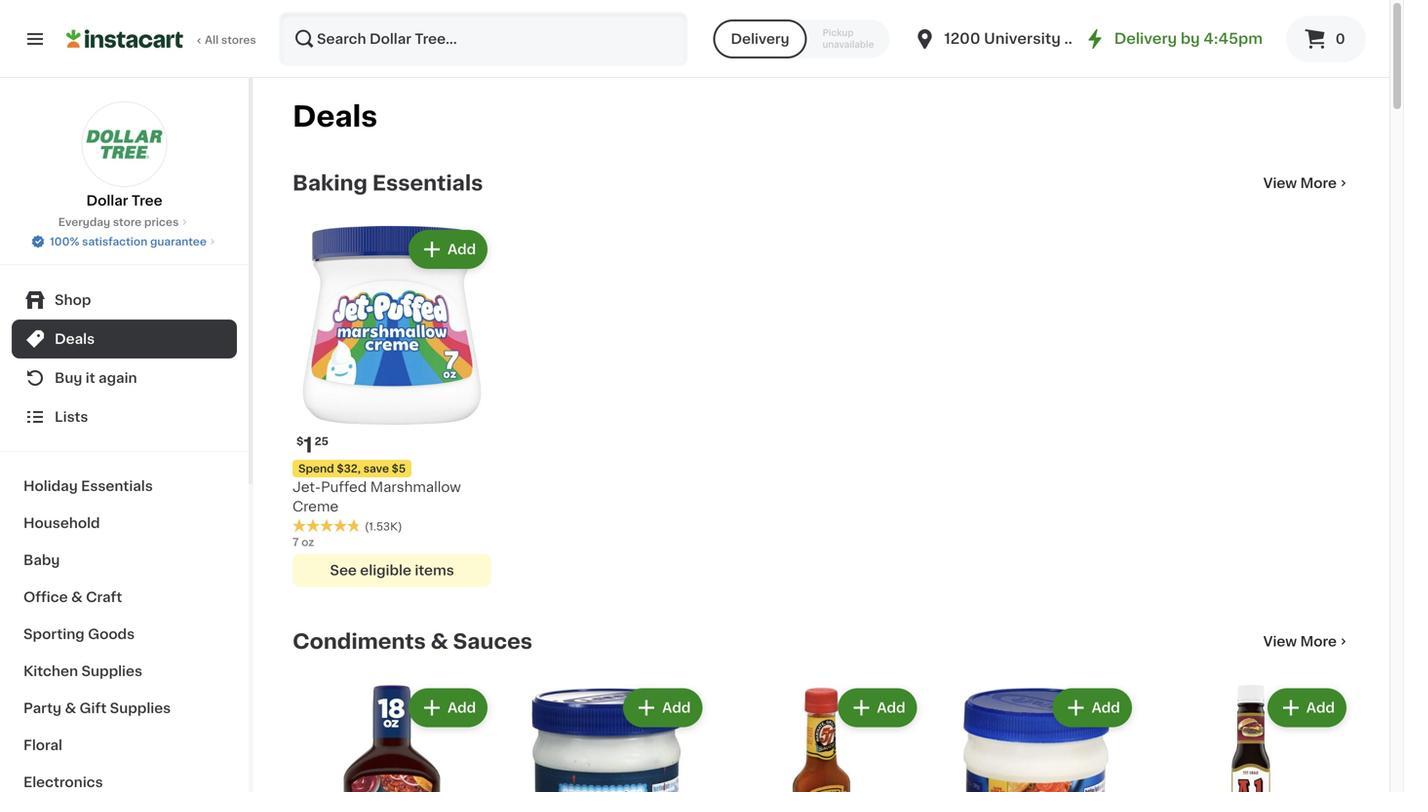 Task type: locate. For each thing, give the bounding box(es) containing it.
view more
[[1263, 177, 1337, 190], [1263, 636, 1337, 649]]

view for baking essentials
[[1263, 177, 1297, 190]]

essentials
[[372, 173, 483, 194], [81, 480, 153, 493]]

& for office
[[71, 591, 83, 605]]

0 button
[[1286, 16, 1366, 62]]

baking
[[293, 173, 368, 194]]

0 vertical spatial more
[[1301, 177, 1337, 190]]

Search field
[[281, 14, 686, 64]]

deals link
[[12, 320, 237, 359]]

2 view more from the top
[[1263, 636, 1337, 649]]

4:45pm
[[1204, 32, 1263, 46]]

condiments & sauces link
[[293, 631, 532, 654]]

essentials for holiday essentials
[[81, 480, 153, 493]]

1 more from the top
[[1301, 177, 1337, 190]]

& left 'craft'
[[71, 591, 83, 605]]

& left the gift
[[65, 702, 76, 716]]

guarantee
[[150, 236, 207, 247]]

1 vertical spatial supplies
[[110, 702, 171, 716]]

everyday store prices link
[[58, 215, 190, 230]]

party
[[23, 702, 62, 716]]

essentials inside "link"
[[372, 173, 483, 194]]

1 vertical spatial view
[[1263, 636, 1297, 649]]

it
[[86, 372, 95, 385]]

None search field
[[279, 12, 688, 66]]

0 vertical spatial view more link
[[1263, 174, 1351, 193]]

1 view more from the top
[[1263, 177, 1337, 190]]

supplies up floral link
[[110, 702, 171, 716]]

see eligible items
[[330, 564, 454, 578]]

2 vertical spatial &
[[65, 702, 76, 716]]

1200
[[944, 32, 981, 46]]

1 horizontal spatial deals
[[293, 103, 378, 131]]

product group containing 1
[[293, 226, 492, 588]]

& inside "condiments & sauces" link
[[431, 632, 448, 653]]

essentials for baking essentials
[[372, 173, 483, 194]]

electronics
[[23, 776, 103, 790]]

view
[[1263, 177, 1297, 190], [1263, 636, 1297, 649]]

product group
[[293, 226, 492, 588], [293, 685, 492, 793], [507, 685, 706, 793], [722, 685, 921, 793], [937, 685, 1136, 793], [1151, 685, 1351, 793]]

1 view from the top
[[1263, 177, 1297, 190]]

deals
[[293, 103, 378, 131], [55, 333, 95, 346]]

puffed
[[321, 481, 367, 495]]

baby
[[23, 554, 60, 568]]

delivery inside button
[[731, 32, 790, 46]]

ave
[[1064, 32, 1092, 46]]

item carousel region
[[265, 218, 1351, 599]]

everyday store prices
[[58, 217, 179, 228]]

marshmallow
[[370, 481, 461, 495]]

condiments & sauces
[[293, 632, 532, 653]]

buy it again link
[[12, 359, 237, 398]]

household
[[23, 517, 100, 531]]

& left the sauces
[[431, 632, 448, 653]]

view more link
[[1263, 174, 1351, 193], [1263, 633, 1351, 652]]

100% satisfaction guarantee button
[[30, 230, 218, 250]]

0
[[1336, 32, 1345, 46]]

1 vertical spatial &
[[431, 632, 448, 653]]

0 vertical spatial &
[[71, 591, 83, 605]]

party & gift supplies
[[23, 702, 171, 716]]

add
[[448, 243, 476, 256], [448, 702, 476, 715], [662, 702, 691, 715], [877, 702, 906, 715], [1092, 702, 1120, 715], [1307, 702, 1335, 715]]

everyday
[[58, 217, 110, 228]]

0 vertical spatial view more
[[1263, 177, 1337, 190]]

buy
[[55, 372, 82, 385]]

holiday
[[23, 480, 78, 493]]

& for condiments
[[431, 632, 448, 653]]

0 horizontal spatial delivery
[[731, 32, 790, 46]]

view more link for baking essentials
[[1263, 174, 1351, 193]]

floral link
[[12, 727, 237, 765]]

0 vertical spatial supplies
[[81, 665, 142, 679]]

(1.53k)
[[365, 522, 402, 533]]

$32,
[[337, 464, 361, 475]]

deals down shop
[[55, 333, 95, 346]]

& inside office & craft link
[[71, 591, 83, 605]]

office
[[23, 591, 68, 605]]

1 view more link from the top
[[1263, 174, 1351, 193]]

2 more from the top
[[1301, 636, 1337, 649]]

1 horizontal spatial essentials
[[372, 173, 483, 194]]

holiday essentials
[[23, 480, 153, 493]]

add button
[[411, 232, 486, 267], [411, 691, 486, 726], [625, 691, 701, 726], [840, 691, 915, 726], [1055, 691, 1130, 726], [1269, 691, 1345, 726]]

satisfaction
[[82, 236, 148, 247]]

baking essentials
[[293, 173, 483, 194]]

0 vertical spatial view
[[1263, 177, 1297, 190]]

jet-puffed marshmallow creme
[[293, 481, 461, 514]]

craft
[[86, 591, 122, 605]]

2 view from the top
[[1263, 636, 1297, 649]]

view for condiments & sauces
[[1263, 636, 1297, 649]]

kitchen supplies link
[[12, 653, 237, 690]]

0 vertical spatial essentials
[[372, 173, 483, 194]]

supplies down "goods"
[[81, 665, 142, 679]]

more
[[1301, 177, 1337, 190], [1301, 636, 1337, 649]]

dollar tree
[[86, 194, 162, 208]]

1 horizontal spatial delivery
[[1114, 32, 1177, 46]]

& inside party & gift supplies link
[[65, 702, 76, 716]]

all stores link
[[66, 12, 257, 66]]

100%
[[50, 236, 79, 247]]

0 vertical spatial deals
[[293, 103, 378, 131]]

0 horizontal spatial deals
[[55, 333, 95, 346]]

view more for condiments & sauces
[[1263, 636, 1337, 649]]

100% satisfaction guarantee
[[50, 236, 207, 247]]

eligible
[[360, 564, 411, 578]]

1 vertical spatial view more link
[[1263, 633, 1351, 652]]

deals up the 'baking'
[[293, 103, 378, 131]]

buy it again
[[55, 372, 137, 385]]

1 vertical spatial essentials
[[81, 480, 153, 493]]

household link
[[12, 505, 237, 542]]

★★★★★
[[293, 519, 361, 533], [293, 519, 361, 533]]

2 view more link from the top
[[1263, 633, 1351, 652]]

1 vertical spatial more
[[1301, 636, 1337, 649]]

university
[[984, 32, 1061, 46]]

0 horizontal spatial essentials
[[81, 480, 153, 493]]

all stores
[[205, 35, 256, 45]]

instacart logo image
[[66, 27, 183, 51]]

gift
[[80, 702, 107, 716]]

1 vertical spatial view more
[[1263, 636, 1337, 649]]

service type group
[[713, 20, 890, 59]]



Task type: vqa. For each thing, say whether or not it's contained in the screenshot.
2nd View More from the bottom of the page
yes



Task type: describe. For each thing, give the bounding box(es) containing it.
sporting
[[23, 628, 85, 642]]

oz
[[301, 538, 314, 548]]

$ 1 25
[[296, 436, 329, 456]]

office & craft
[[23, 591, 122, 605]]

sporting goods
[[23, 628, 135, 642]]

holiday essentials link
[[12, 468, 237, 505]]

delivery by 4:45pm link
[[1083, 27, 1263, 51]]

delivery button
[[713, 20, 807, 59]]

$5
[[392, 464, 406, 475]]

view more link for condiments & sauces
[[1263, 633, 1351, 652]]

tree
[[132, 194, 162, 208]]

sporting goods link
[[12, 616, 237, 653]]

kitchen
[[23, 665, 78, 679]]

view more for baking essentials
[[1263, 177, 1337, 190]]

prices
[[144, 217, 179, 228]]

save
[[363, 464, 389, 475]]

jet-
[[293, 481, 321, 495]]

baking essentials link
[[293, 172, 483, 195]]

25
[[315, 437, 329, 447]]

lists
[[55, 411, 88, 424]]

electronics link
[[12, 765, 237, 793]]

more for baking essentials
[[1301, 177, 1337, 190]]

see
[[330, 564, 357, 578]]

by
[[1181, 32, 1200, 46]]

condiments
[[293, 632, 426, 653]]

delivery for delivery by 4:45pm
[[1114, 32, 1177, 46]]

1200 university ave button
[[913, 12, 1092, 66]]

dollar tree link
[[81, 101, 167, 211]]

shop
[[55, 294, 91, 307]]

delivery by 4:45pm
[[1114, 32, 1263, 46]]

7 oz
[[293, 538, 314, 548]]

dollar
[[86, 194, 128, 208]]

floral
[[23, 739, 62, 753]]

baby link
[[12, 542, 237, 579]]

creme
[[293, 500, 339, 514]]

goods
[[88, 628, 135, 642]]

supplies inside party & gift supplies link
[[110, 702, 171, 716]]

sauces
[[453, 632, 532, 653]]

again
[[99, 372, 137, 385]]

stores
[[221, 35, 256, 45]]

1200 university ave
[[944, 32, 1092, 46]]

1 vertical spatial deals
[[55, 333, 95, 346]]

product group inside item carousel region
[[293, 226, 492, 588]]

see eligible items button
[[293, 555, 492, 588]]

spend
[[298, 464, 334, 475]]

$
[[296, 437, 304, 447]]

1
[[304, 436, 313, 456]]

shop link
[[12, 281, 237, 320]]

party & gift supplies link
[[12, 690, 237, 727]]

7
[[293, 538, 299, 548]]

more for condiments & sauces
[[1301, 636, 1337, 649]]

lists link
[[12, 398, 237, 437]]

office & craft link
[[12, 579, 237, 616]]

items
[[415, 564, 454, 578]]

& for party
[[65, 702, 76, 716]]

delivery for delivery
[[731, 32, 790, 46]]

store
[[113, 217, 142, 228]]

spend $32, save $5
[[298, 464, 406, 475]]

add inside product group
[[448, 243, 476, 256]]

all
[[205, 35, 219, 45]]

kitchen supplies
[[23, 665, 142, 679]]

dollar tree logo image
[[81, 101, 167, 187]]

supplies inside kitchen supplies link
[[81, 665, 142, 679]]



